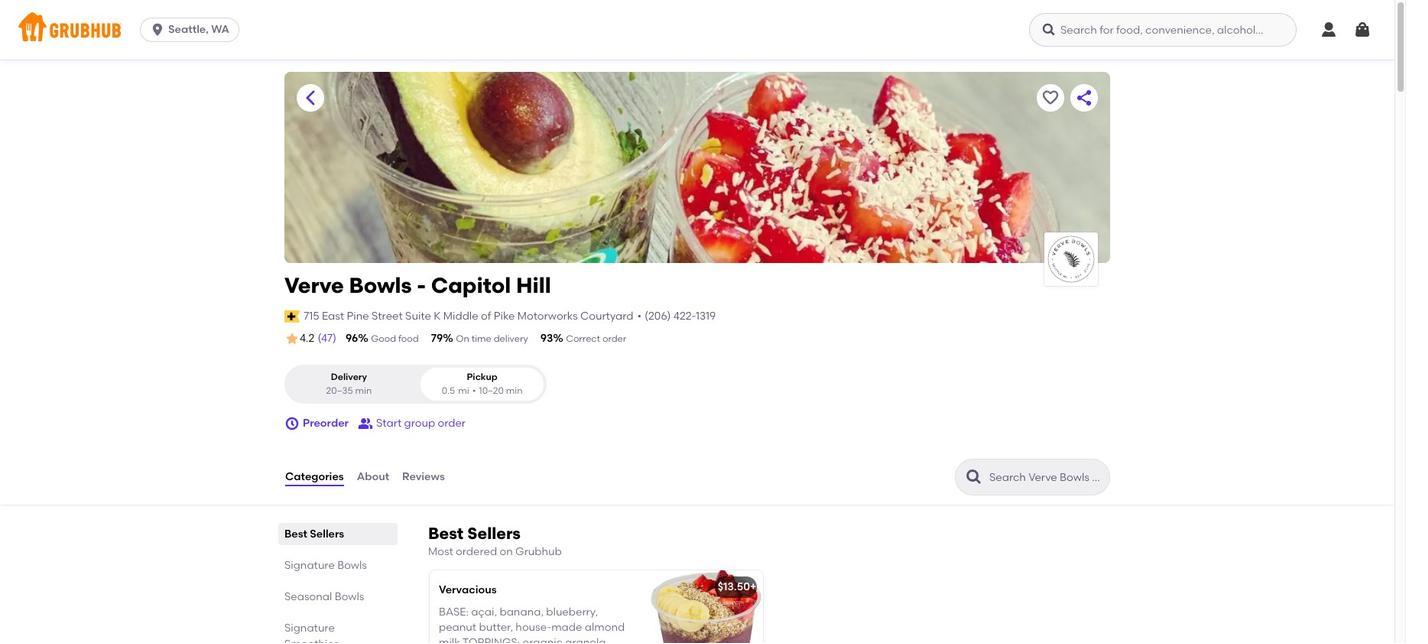Task type: vqa. For each thing, say whether or not it's contained in the screenshot.
715 East Pine Street Suite K Middle of Pike Motorworks Courtyard
yes



Task type: describe. For each thing, give the bounding box(es) containing it.
hill
[[516, 272, 551, 298]]

motorworks
[[518, 310, 578, 323]]

star icon image
[[285, 331, 300, 347]]

smoothies
[[285, 638, 339, 643]]

food
[[399, 333, 419, 344]]

start group order
[[376, 417, 466, 430]]

2 horizontal spatial svg image
[[1354, 21, 1372, 39]]

• inside "pickup 0.5 mi • 10–20 min"
[[472, 385, 476, 396]]

vervacious image
[[649, 571, 763, 643]]

street
[[372, 310, 403, 323]]

people icon image
[[358, 416, 373, 431]]

verve
[[285, 272, 344, 298]]

search icon image
[[965, 468, 984, 487]]

sellers for best sellers
[[310, 528, 344, 541]]

bowls for signature
[[337, 559, 367, 572]]

reviews
[[402, 470, 445, 483]]

svg image inside the seattle, wa button
[[150, 22, 165, 37]]

+
[[750, 581, 757, 594]]

share icon image
[[1075, 89, 1094, 107]]

organic
[[523, 637, 563, 643]]

bowls for seasonal
[[335, 591, 364, 604]]

correct order
[[566, 333, 627, 344]]

seasonal
[[285, 591, 332, 604]]

715 east pine street suite k middle of pike motorworks courtyard button
[[303, 308, 635, 325]]

k
[[434, 310, 441, 323]]

suite
[[405, 310, 431, 323]]

base:
[[439, 606, 469, 619]]

of
[[481, 310, 491, 323]]

Search for food, convenience, alcohol... search field
[[1030, 13, 1297, 47]]

bowls for verve
[[349, 272, 412, 298]]

seattle, wa
[[168, 23, 229, 36]]

-
[[417, 272, 426, 298]]

715
[[304, 310, 319, 323]]

delivery 20–35 min
[[326, 372, 372, 396]]

min inside "pickup 0.5 mi • 10–20 min"
[[506, 385, 523, 396]]

açai,
[[471, 606, 497, 619]]

option group containing delivery 20–35 min
[[285, 365, 547, 404]]

seasonal bowls
[[285, 591, 364, 604]]

good food
[[371, 333, 419, 344]]

main navigation navigation
[[0, 0, 1395, 60]]

blueberry,
[[546, 606, 598, 619]]

milk
[[439, 637, 460, 643]]

grubhub
[[516, 545, 562, 558]]

best for best sellers
[[285, 528, 307, 541]]

preorder
[[303, 417, 349, 430]]

subscription pass image
[[285, 310, 300, 323]]

79
[[431, 332, 443, 345]]

93
[[541, 332, 553, 345]]

time
[[472, 333, 492, 344]]

caret left icon image
[[301, 89, 320, 107]]

delivery
[[494, 333, 528, 344]]

pickup 0.5 mi • 10–20 min
[[442, 372, 523, 396]]

order inside start group order button
[[438, 417, 466, 430]]

0 vertical spatial •
[[638, 310, 642, 323]]

on
[[500, 545, 513, 558]]

$13.50 +
[[718, 581, 757, 594]]

(47)
[[318, 332, 337, 345]]

signature for signature bowls
[[285, 559, 335, 572]]

made
[[552, 621, 582, 634]]

4.2
[[300, 332, 315, 345]]

start
[[376, 417, 402, 430]]

on time delivery
[[456, 333, 528, 344]]



Task type: locate. For each thing, give the bounding box(es) containing it.
signature bowls
[[285, 559, 367, 572]]

middle
[[444, 310, 479, 323]]

sellers up signature bowls on the bottom of the page
[[310, 528, 344, 541]]

best for best sellers most ordered on grubhub
[[428, 524, 464, 543]]

seattle, wa button
[[140, 18, 246, 42]]

0.5
[[442, 385, 455, 396]]

best
[[428, 524, 464, 543], [285, 528, 307, 541]]

(206)
[[645, 310, 671, 323]]

best up "most" at the bottom
[[428, 524, 464, 543]]

422-
[[674, 310, 696, 323]]

bowls up street
[[349, 272, 412, 298]]

0 horizontal spatial best
[[285, 528, 307, 541]]

715 east pine street suite k middle of pike motorworks courtyard
[[304, 310, 634, 323]]

courtyard
[[581, 310, 634, 323]]

banana,
[[500, 606, 544, 619]]

east
[[322, 310, 344, 323]]

0 horizontal spatial min
[[355, 385, 372, 396]]

0 horizontal spatial •
[[472, 385, 476, 396]]

save this restaurant image
[[1042, 89, 1060, 107]]

group
[[404, 417, 435, 430]]

• (206) 422-1319
[[638, 310, 716, 323]]

best sellers most ordered on grubhub
[[428, 524, 562, 558]]

save this restaurant button
[[1037, 84, 1065, 112]]

svg image
[[1354, 21, 1372, 39], [1042, 22, 1057, 37], [285, 416, 300, 431]]

2 signature from the top
[[285, 622, 335, 635]]

1 horizontal spatial svg image
[[1320, 21, 1339, 39]]

toppings:
[[463, 637, 520, 643]]

signature smoothies
[[285, 622, 339, 643]]

categories
[[285, 470, 344, 483]]

best up signature bowls on the bottom of the page
[[285, 528, 307, 541]]

signature inside 'signature smoothies'
[[285, 622, 335, 635]]

start group order button
[[358, 410, 466, 438]]

signature up seasonal
[[285, 559, 335, 572]]

best inside best sellers most ordered on grubhub
[[428, 524, 464, 543]]

1 signature from the top
[[285, 559, 335, 572]]

mi
[[458, 385, 469, 396]]

pike
[[494, 310, 515, 323]]

categories button
[[285, 450, 345, 505]]

1 vertical spatial signature
[[285, 622, 335, 635]]

almond
[[585, 621, 625, 634]]

bowls up seasonal bowls
[[337, 559, 367, 572]]

1 vertical spatial •
[[472, 385, 476, 396]]

1 horizontal spatial sellers
[[468, 524, 521, 543]]

Search Verve Bowls - Capitol Hill search field
[[988, 470, 1105, 485]]

1 horizontal spatial min
[[506, 385, 523, 396]]

• right mi in the left of the page
[[472, 385, 476, 396]]

on
[[456, 333, 469, 344]]

signature up 'smoothies'
[[285, 622, 335, 635]]

preorder button
[[285, 410, 349, 438]]

pine
[[347, 310, 369, 323]]

sellers inside best sellers most ordered on grubhub
[[468, 524, 521, 543]]

delivery
[[331, 372, 367, 383]]

peanut
[[439, 621, 477, 634]]

order
[[603, 333, 627, 344], [438, 417, 466, 430]]

1 horizontal spatial best
[[428, 524, 464, 543]]

bowls down signature bowls on the bottom of the page
[[335, 591, 364, 604]]

sellers up on
[[468, 524, 521, 543]]

0 horizontal spatial svg image
[[150, 22, 165, 37]]

about
[[357, 470, 389, 483]]

sellers for best sellers most ordered on grubhub
[[468, 524, 521, 543]]

$13.50
[[718, 581, 750, 594]]

butter,
[[479, 621, 513, 634]]

min
[[355, 385, 372, 396], [506, 385, 523, 396]]

signature
[[285, 559, 335, 572], [285, 622, 335, 635]]

ordered
[[456, 545, 497, 558]]

order down courtyard
[[603, 333, 627, 344]]

2 vertical spatial bowls
[[335, 591, 364, 604]]

vervacious
[[439, 584, 497, 597]]

capitol
[[431, 272, 511, 298]]

best sellers
[[285, 528, 344, 541]]

• left (206)
[[638, 310, 642, 323]]

sellers
[[468, 524, 521, 543], [310, 528, 344, 541]]

1 vertical spatial bowls
[[337, 559, 367, 572]]

order right group
[[438, 417, 466, 430]]

0 horizontal spatial order
[[438, 417, 466, 430]]

about button
[[356, 450, 390, 505]]

svg image inside preorder button
[[285, 416, 300, 431]]

0 vertical spatial order
[[603, 333, 627, 344]]

reviews button
[[402, 450, 446, 505]]

2 min from the left
[[506, 385, 523, 396]]

wa
[[211, 23, 229, 36]]

seattle,
[[168, 23, 209, 36]]

min right 10–20
[[506, 385, 523, 396]]

20–35
[[326, 385, 353, 396]]

10–20
[[479, 385, 504, 396]]

good
[[371, 333, 396, 344]]

(206) 422-1319 button
[[645, 309, 716, 324]]

most
[[428, 545, 453, 558]]

option group
[[285, 365, 547, 404]]

•
[[638, 310, 642, 323], [472, 385, 476, 396]]

bowls
[[349, 272, 412, 298], [337, 559, 367, 572], [335, 591, 364, 604]]

0 vertical spatial bowls
[[349, 272, 412, 298]]

1319
[[696, 310, 716, 323]]

pickup
[[467, 372, 498, 383]]

1 min from the left
[[355, 385, 372, 396]]

svg image
[[1320, 21, 1339, 39], [150, 22, 165, 37]]

1 horizontal spatial svg image
[[1042, 22, 1057, 37]]

1 horizontal spatial order
[[603, 333, 627, 344]]

verve bowls - capitol hill logo image
[[1045, 233, 1098, 286]]

0 horizontal spatial sellers
[[310, 528, 344, 541]]

0 horizontal spatial svg image
[[285, 416, 300, 431]]

1 horizontal spatial •
[[638, 310, 642, 323]]

house-
[[516, 621, 552, 634]]

0 vertical spatial signature
[[285, 559, 335, 572]]

min inside the delivery 20–35 min
[[355, 385, 372, 396]]

base: açai, banana, blueberry, peanut butter, house-made almond milk  toppings: organic granol
[[439, 606, 625, 643]]

verve bowls - capitol hill
[[285, 272, 551, 298]]

min down delivery
[[355, 385, 372, 396]]

correct
[[566, 333, 600, 344]]

1 vertical spatial order
[[438, 417, 466, 430]]

96
[[346, 332, 358, 345]]

signature for signature smoothies
[[285, 622, 335, 635]]



